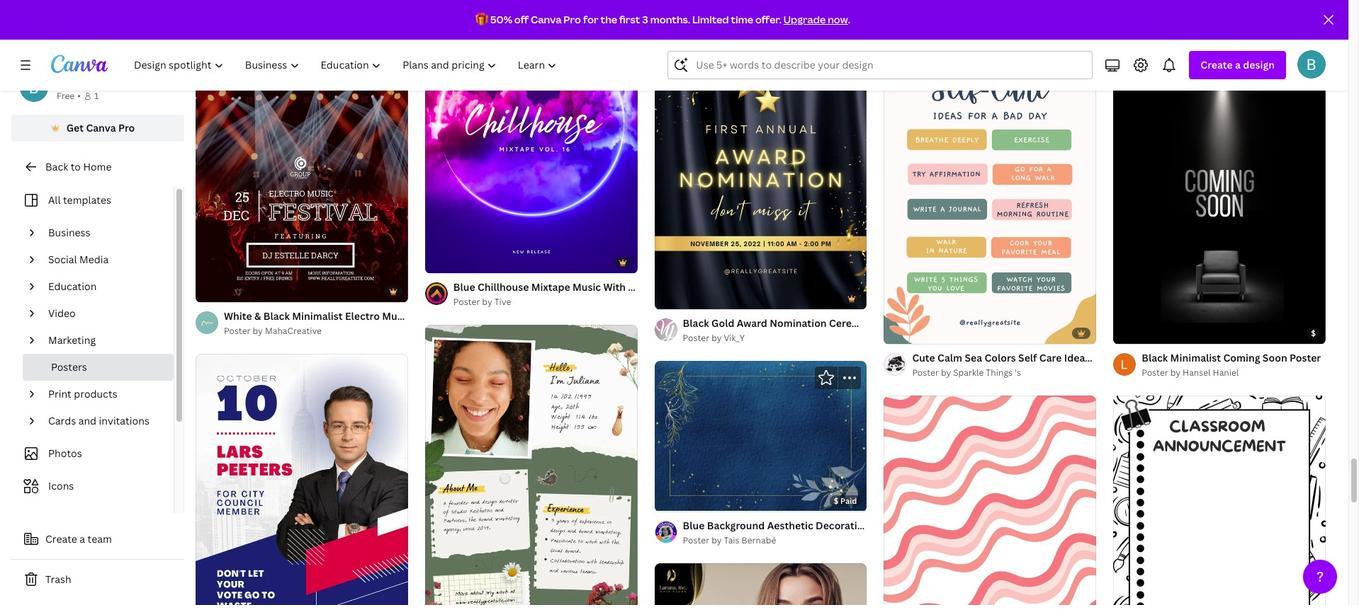 Task type: vqa. For each thing, say whether or not it's contained in the screenshot.
Grey Minimalist Business Project Presentation Group
no



Task type: describe. For each thing, give the bounding box(es) containing it.
create a team button
[[11, 526, 184, 554]]

decorative
[[816, 519, 869, 533]]

mixtape
[[531, 281, 570, 294]]

for inside cute calm sea colors self care ideas for bad day list - poster poster by sparkle things 's
[[1093, 351, 1107, 365]]

cute
[[912, 351, 935, 365]]

back
[[45, 160, 68, 174]]

white & black minimalist electro music festival poster poster by mahacreative
[[224, 310, 484, 338]]

minimalist inside 'black minimalist coming soon poster poster by hansel haniel'
[[1171, 352, 1221, 365]]

education link
[[43, 274, 165, 301]]

things
[[986, 367, 1013, 379]]

black for black minimalist coming soon poster
[[1142, 352, 1168, 365]]

limited
[[692, 13, 729, 26]]

white & black minimalist electro music festival poster link
[[224, 309, 484, 325]]

first
[[619, 13, 640, 26]]

leaves
[[871, 519, 904, 533]]

poster left 'tive'
[[453, 296, 480, 309]]

ceremony
[[829, 317, 879, 330]]

0 vertical spatial pro
[[564, 13, 581, 26]]

video link
[[43, 301, 165, 327]]

templates
[[63, 193, 111, 207]]

poster up hansel
[[1178, 351, 1209, 365]]

haniel
[[1213, 367, 1239, 379]]

Search search field
[[696, 52, 1084, 79]]

business
[[48, 226, 90, 240]]

brad klo image
[[1298, 50, 1326, 79]]

create for create a team
[[45, 533, 77, 546]]

care
[[1040, 351, 1062, 365]]

black gold award nomination ceremony event poster poster by vik_y
[[683, 317, 943, 344]]

cards and invitations link
[[43, 408, 165, 435]]

print
[[48, 388, 71, 401]]

icons
[[48, 480, 74, 493]]

minimalist inside white & black minimalist electro music festival poster poster by mahacreative
[[292, 310, 343, 323]]

and
[[78, 415, 96, 428]]

photos link
[[20, 441, 165, 468]]

back to home link
[[11, 153, 184, 181]]

blue chillhouse mixtape music with neon clouds poster link
[[453, 280, 724, 296]]

black gold award nomination ceremony event poster link
[[683, 316, 943, 332]]

a for team
[[80, 533, 85, 546]]

black minimalist coming soon poster image
[[1114, 44, 1326, 344]]

paid
[[841, 496, 857, 507]]

create a design button
[[1190, 51, 1286, 79]]

trash link
[[11, 566, 184, 595]]

business link
[[43, 220, 165, 247]]

by inside blue background aesthetic decorative leaves poster by tais bernabé
[[712, 535, 722, 547]]

gold
[[712, 317, 735, 330]]

black for black gold award nomination ceremony event poster
[[683, 317, 709, 330]]

social
[[48, 253, 77, 266]]

poster right the festival
[[453, 310, 484, 323]]

white
[[224, 310, 252, 323]]

all
[[48, 193, 61, 207]]

poster by tive link
[[453, 296, 638, 310]]

list
[[1151, 351, 1169, 365]]

get canva pro button
[[11, 115, 184, 142]]

marketing
[[48, 334, 96, 347]]

poster inside blue background aesthetic decorative leaves poster by tais bernabé
[[683, 535, 710, 547]]

.
[[848, 13, 850, 26]]

sparkle
[[953, 367, 984, 379]]

poster down cute
[[912, 367, 939, 379]]

poster by vik_y link
[[683, 332, 867, 346]]

mahacreative
[[265, 325, 322, 338]]

electro
[[345, 310, 380, 323]]

0 horizontal spatial for
[[583, 13, 599, 26]]

poster right clouds
[[692, 281, 724, 294]]

posters
[[51, 361, 87, 374]]

icons link
[[20, 473, 165, 500]]

aesthetic
[[767, 519, 813, 533]]

's
[[1015, 367, 1021, 379]]

back to home
[[45, 160, 112, 174]]

poster by hansel haniel link
[[1142, 366, 1321, 381]]

free •
[[57, 90, 81, 102]]

offer.
[[755, 13, 782, 26]]

&
[[254, 310, 261, 323]]

$ paid
[[834, 496, 857, 507]]

create a design
[[1201, 58, 1275, 72]]

by inside blue chillhouse mixtape music with neon clouds poster poster by tive
[[482, 296, 492, 309]]

music inside white & black minimalist electro music festival poster poster by mahacreative
[[382, 310, 411, 323]]

media
[[79, 253, 109, 266]]

now
[[828, 13, 848, 26]]

-
[[1171, 351, 1175, 365]]

background
[[707, 519, 765, 533]]

poster by tais bernabé link
[[683, 534, 867, 548]]

vik_y
[[724, 332, 745, 344]]

poster by mahacreative link
[[224, 325, 408, 339]]

classroom announcement poster in black and white illustrative style image
[[1114, 396, 1326, 606]]

personal
[[57, 74, 99, 88]]

tive
[[494, 296, 511, 309]]

print products
[[48, 388, 117, 401]]

colors
[[985, 351, 1016, 365]]

video
[[48, 307, 76, 320]]

festival
[[413, 310, 450, 323]]



Task type: locate. For each thing, give the bounding box(es) containing it.
chillhouse
[[478, 281, 529, 294]]

0 horizontal spatial music
[[382, 310, 411, 323]]

blue background aesthetic decorative leaves link
[[683, 519, 904, 534]]

by down & at the left
[[253, 325, 263, 338]]

off
[[514, 13, 529, 26]]

education
[[48, 280, 97, 293]]

by down calm
[[941, 367, 951, 379]]

print products link
[[43, 381, 165, 408]]

canva inside button
[[86, 121, 116, 135]]

1 vertical spatial music
[[382, 310, 411, 323]]

a inside dropdown button
[[1235, 58, 1241, 72]]

all templates
[[48, 193, 111, 207]]

0 horizontal spatial black
[[263, 310, 290, 323]]

home
[[83, 160, 112, 174]]

1 vertical spatial for
[[1093, 351, 1107, 365]]

create
[[1201, 58, 1233, 72], [45, 533, 77, 546]]

minimalist
[[292, 310, 343, 323], [1171, 352, 1221, 365]]

by inside black gold award nomination ceremony event poster poster by vik_y
[[712, 332, 722, 344]]

black gold award nomination ceremony event poster image
[[655, 9, 867, 310]]

black minimalist coming soon poster link
[[1142, 351, 1321, 366]]

black right & at the left
[[263, 310, 290, 323]]

music
[[573, 281, 601, 294], [382, 310, 411, 323]]

create inside the create a design dropdown button
[[1201, 58, 1233, 72]]

music right "electro"
[[382, 310, 411, 323]]

get
[[66, 121, 84, 135]]

red and white vibrant political campaign poster image
[[196, 355, 408, 606]]

create left design
[[1201, 58, 1233, 72]]

black and yellow modern hair salon poster image
[[655, 564, 867, 606]]

day
[[1130, 351, 1149, 365]]

by inside 'black minimalist coming soon poster poster by hansel haniel'
[[1171, 367, 1181, 379]]

0 vertical spatial minimalist
[[292, 310, 343, 323]]

white & black minimalist electro music festival poster image
[[196, 2, 408, 303]]

1 horizontal spatial for
[[1093, 351, 1107, 365]]

tais
[[724, 535, 740, 547]]

3
[[642, 13, 648, 26]]

blue chillhouse mixtape music with neon clouds poster image
[[425, 0, 638, 274]]

blue chillhouse mixtape music with neon clouds poster poster by tive
[[453, 281, 724, 309]]

create a team
[[45, 533, 112, 546]]

free
[[57, 90, 75, 102]]

pro
[[564, 13, 581, 26], [118, 121, 135, 135]]

0 horizontal spatial canva
[[86, 121, 116, 135]]

nomination
[[770, 317, 827, 330]]

pro up back to home link
[[118, 121, 135, 135]]

0 vertical spatial create
[[1201, 58, 1233, 72]]

all templates link
[[20, 187, 165, 214]]

50%
[[490, 13, 512, 26]]

create left "team"
[[45, 533, 77, 546]]

a for design
[[1235, 58, 1241, 72]]

black minimalist coming soon poster poster by hansel haniel
[[1142, 352, 1321, 379]]

marketing link
[[43, 327, 165, 354]]

0 vertical spatial $
[[1311, 328, 1316, 339]]

blue inside blue chillhouse mixtape music with neon clouds poster poster by tive
[[453, 281, 475, 294]]

0 horizontal spatial $
[[834, 496, 839, 507]]

green lively scrapbook all about me poster image
[[425, 326, 638, 606]]

pro left the
[[564, 13, 581, 26]]

0 vertical spatial for
[[583, 13, 599, 26]]

1 horizontal spatial pro
[[564, 13, 581, 26]]

poster right event
[[911, 317, 943, 330]]

0 vertical spatial canva
[[531, 13, 562, 26]]

poster down list
[[1142, 367, 1169, 379]]

poster left vik_y
[[683, 332, 710, 344]]

a left "team"
[[80, 533, 85, 546]]

by left 'tais'
[[712, 535, 722, 547]]

by inside white & black minimalist electro music festival poster poster by mahacreative
[[253, 325, 263, 338]]

a inside button
[[80, 533, 85, 546]]

1 vertical spatial create
[[45, 533, 77, 546]]

1 vertical spatial pro
[[118, 121, 135, 135]]

•
[[77, 90, 81, 102]]

get canva pro
[[66, 121, 135, 135]]

upgrade now button
[[784, 13, 848, 26]]

cards and invitations
[[48, 415, 149, 428]]

by left 'tive'
[[482, 296, 492, 309]]

create inside create a team button
[[45, 533, 77, 546]]

black
[[263, 310, 290, 323], [683, 317, 709, 330], [1142, 352, 1168, 365]]

upgrade
[[784, 13, 826, 26]]

time
[[731, 13, 753, 26]]

create for create a design
[[1201, 58, 1233, 72]]

$
[[1311, 328, 1316, 339], [834, 496, 839, 507]]

design
[[1243, 58, 1275, 72]]

0 vertical spatial a
[[1235, 58, 1241, 72]]

canva right get
[[86, 121, 116, 135]]

1 vertical spatial minimalist
[[1171, 352, 1221, 365]]

black inside white & black minimalist electro music festival poster poster by mahacreative
[[263, 310, 290, 323]]

event
[[881, 317, 909, 330]]

1 horizontal spatial create
[[1201, 58, 1233, 72]]

the
[[601, 13, 617, 26]]

with
[[603, 281, 626, 294]]

1 vertical spatial $
[[834, 496, 839, 507]]

neon
[[628, 281, 654, 294]]

music inside blue chillhouse mixtape music with neon clouds poster poster by tive
[[573, 281, 601, 294]]

1 horizontal spatial music
[[573, 281, 601, 294]]

self
[[1019, 351, 1037, 365]]

by inside cute calm sea colors self care ideas for bad day list - poster poster by sparkle things 's
[[941, 367, 951, 379]]

1 vertical spatial canva
[[86, 121, 116, 135]]

blue for blue chillhouse mixtape music with neon clouds poster
[[453, 281, 475, 294]]

bernabé
[[742, 535, 776, 547]]

a
[[1235, 58, 1241, 72], [80, 533, 85, 546]]

blue inside blue background aesthetic decorative leaves poster by tais bernabé
[[683, 519, 705, 533]]

by down -
[[1171, 367, 1181, 379]]

black inside black gold award nomination ceremony event poster poster by vik_y
[[683, 317, 709, 330]]

black left -
[[1142, 352, 1168, 365]]

top level navigation element
[[125, 51, 569, 79]]

blue left chillhouse
[[453, 281, 475, 294]]

1 horizontal spatial blue
[[683, 519, 705, 533]]

poster by sparkle things 's link
[[912, 366, 1097, 380]]

🎁
[[476, 13, 488, 26]]

months.
[[650, 13, 690, 26]]

cards
[[48, 415, 76, 428]]

black inside 'black minimalist coming soon poster poster by hansel haniel'
[[1142, 352, 1168, 365]]

team
[[88, 533, 112, 546]]

0 horizontal spatial create
[[45, 533, 77, 546]]

cute calm sea colors self care ideas for bad day list - poster link
[[912, 351, 1209, 366]]

poster down white
[[224, 325, 251, 338]]

2 horizontal spatial black
[[1142, 352, 1168, 365]]

by down gold
[[712, 332, 722, 344]]

canva right off
[[531, 13, 562, 26]]

for left bad in the bottom right of the page
[[1093, 351, 1107, 365]]

cute calm sea colors self care ideas for bad day list - poster poster by sparkle things 's
[[912, 351, 1209, 379]]

0 vertical spatial music
[[573, 281, 601, 294]]

🎁 50% off canva pro for the first 3 months. limited time offer. upgrade now .
[[476, 13, 850, 26]]

1 horizontal spatial minimalist
[[1171, 352, 1221, 365]]

pro inside button
[[118, 121, 135, 135]]

trash
[[45, 573, 71, 587]]

1 horizontal spatial black
[[683, 317, 709, 330]]

poster left 'tais'
[[683, 535, 710, 547]]

award
[[737, 317, 767, 330]]

cute calm sea colors self care ideas for bad day list - poster image
[[884, 44, 1097, 344]]

for
[[583, 13, 599, 26], [1093, 351, 1107, 365]]

0 vertical spatial blue
[[453, 281, 475, 294]]

a left design
[[1235, 58, 1241, 72]]

products
[[74, 388, 117, 401]]

social media link
[[43, 247, 165, 274]]

1 vertical spatial a
[[80, 533, 85, 546]]

social media
[[48, 253, 109, 266]]

1 horizontal spatial a
[[1235, 58, 1241, 72]]

soon
[[1263, 352, 1288, 365]]

blue for blue background aesthetic decorative leaves
[[683, 519, 705, 533]]

hansel
[[1183, 367, 1211, 379]]

1 horizontal spatial $
[[1311, 328, 1316, 339]]

to
[[71, 160, 81, 174]]

music left with on the left
[[573, 281, 601, 294]]

ideas
[[1064, 351, 1090, 365]]

0 horizontal spatial blue
[[453, 281, 475, 294]]

black left gold
[[683, 317, 709, 330]]

groovy pastel pink background poster image
[[884, 396, 1097, 606]]

1 vertical spatial blue
[[683, 519, 705, 533]]

invitations
[[99, 415, 149, 428]]

blue background aesthetic decorative leaves image
[[655, 362, 867, 512]]

$ for $ paid
[[834, 496, 839, 507]]

photos
[[48, 447, 82, 461]]

0 horizontal spatial a
[[80, 533, 85, 546]]

minimalist up hansel
[[1171, 352, 1221, 365]]

0 horizontal spatial minimalist
[[292, 310, 343, 323]]

blue left background on the right bottom of the page
[[683, 519, 705, 533]]

1 horizontal spatial canva
[[531, 13, 562, 26]]

minimalist up poster by mahacreative link
[[292, 310, 343, 323]]

None search field
[[668, 51, 1093, 79]]

for left the
[[583, 13, 599, 26]]

blue background aesthetic decorative leaves poster by tais bernabé
[[683, 519, 904, 547]]

by
[[482, 296, 492, 309], [253, 325, 263, 338], [712, 332, 722, 344], [941, 367, 951, 379], [1171, 367, 1181, 379], [712, 535, 722, 547]]

0 horizontal spatial pro
[[118, 121, 135, 135]]

$ for $
[[1311, 328, 1316, 339]]

poster right soon
[[1290, 352, 1321, 365]]



